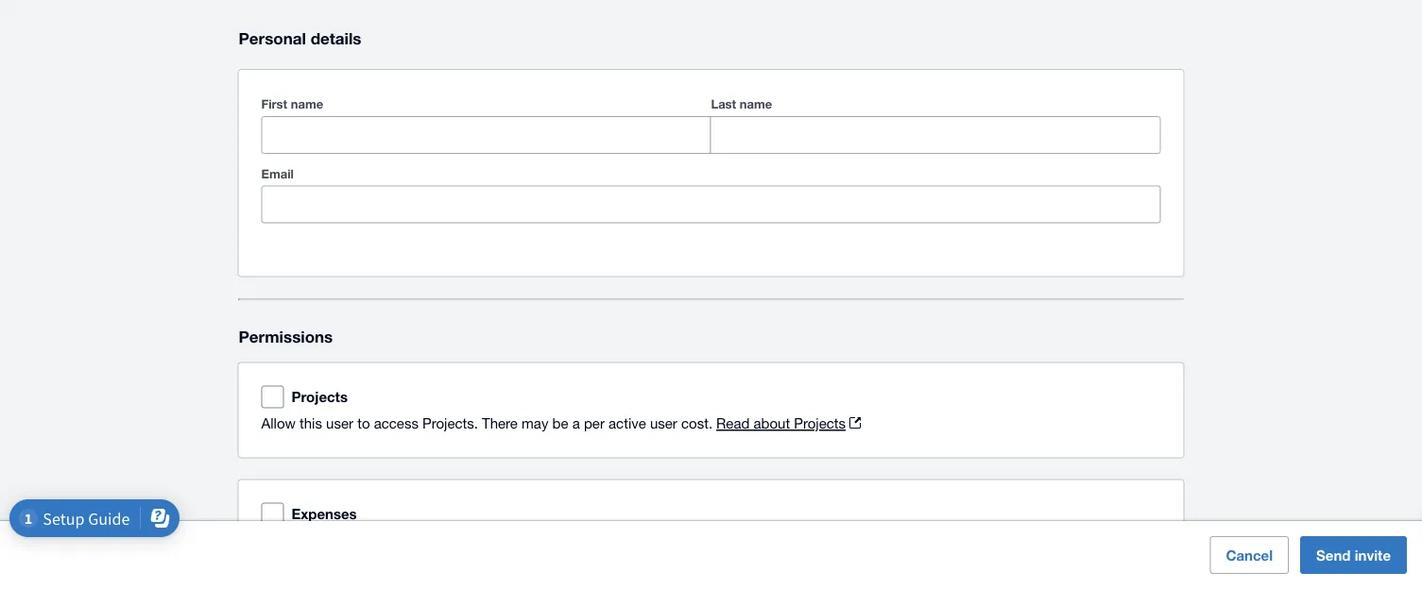 Task type: describe. For each thing, give the bounding box(es) containing it.
last
[[711, 97, 737, 112]]

cancel button
[[1211, 537, 1290, 575]]

send invite button
[[1301, 537, 1408, 575]]

1 vertical spatial projects
[[794, 416, 846, 432]]

2 user from the left
[[650, 416, 678, 432]]

First name field
[[262, 117, 710, 153]]

first
[[261, 97, 288, 112]]

group containing first name
[[261, 93, 1161, 154]]

a
[[573, 416, 580, 432]]

send invite
[[1317, 547, 1392, 564]]

personal details
[[239, 28, 362, 47]]

details
[[311, 28, 362, 47]]

name for first name
[[291, 97, 324, 112]]

1 user from the left
[[326, 416, 354, 432]]

email
[[261, 166, 294, 181]]

to
[[358, 416, 370, 432]]

last name
[[711, 97, 773, 112]]

Last name field
[[711, 117, 1160, 153]]

Email email field
[[262, 187, 1160, 223]]

this
[[300, 416, 322, 432]]

expenses
[[292, 506, 357, 523]]

name for last name
[[740, 97, 773, 112]]

invite
[[1355, 547, 1392, 564]]



Task type: vqa. For each thing, say whether or not it's contained in the screenshot.
the right STATEMENT
no



Task type: locate. For each thing, give the bounding box(es) containing it.
permissions
[[239, 328, 333, 347]]

0 vertical spatial projects
[[292, 389, 348, 406]]

user
[[326, 416, 354, 432], [650, 416, 678, 432]]

0 horizontal spatial name
[[291, 97, 324, 112]]

personal
[[239, 28, 306, 47]]

1 name from the left
[[291, 97, 324, 112]]

projects.
[[423, 416, 478, 432]]

1 horizontal spatial name
[[740, 97, 773, 112]]

user left to at the bottom
[[326, 416, 354, 432]]

may
[[522, 416, 549, 432]]

projects up this
[[292, 389, 348, 406]]

name right first
[[291, 97, 324, 112]]

there
[[482, 416, 518, 432]]

send
[[1317, 547, 1352, 564]]

access
[[374, 416, 419, 432]]

be
[[553, 416, 569, 432]]

name
[[291, 97, 324, 112], [740, 97, 773, 112]]

cancel
[[1227, 547, 1274, 564]]

cost.
[[682, 416, 713, 432]]

allow this user to access projects. there may be a per active user cost. read about projects
[[261, 416, 846, 432]]

allow
[[261, 416, 296, 432]]

1 horizontal spatial projects
[[794, 416, 846, 432]]

read about projects link
[[717, 416, 861, 432]]

1 horizontal spatial user
[[650, 416, 678, 432]]

2 name from the left
[[740, 97, 773, 112]]

per
[[584, 416, 605, 432]]

about
[[754, 416, 791, 432]]

name right last
[[740, 97, 773, 112]]

user left cost.
[[650, 416, 678, 432]]

read
[[717, 416, 750, 432]]

projects
[[292, 389, 348, 406], [794, 416, 846, 432]]

projects right about at the bottom right of the page
[[794, 416, 846, 432]]

first name
[[261, 97, 324, 112]]

group
[[261, 93, 1161, 154]]

0 horizontal spatial user
[[326, 416, 354, 432]]

active
[[609, 416, 646, 432]]

0 horizontal spatial projects
[[292, 389, 348, 406]]



